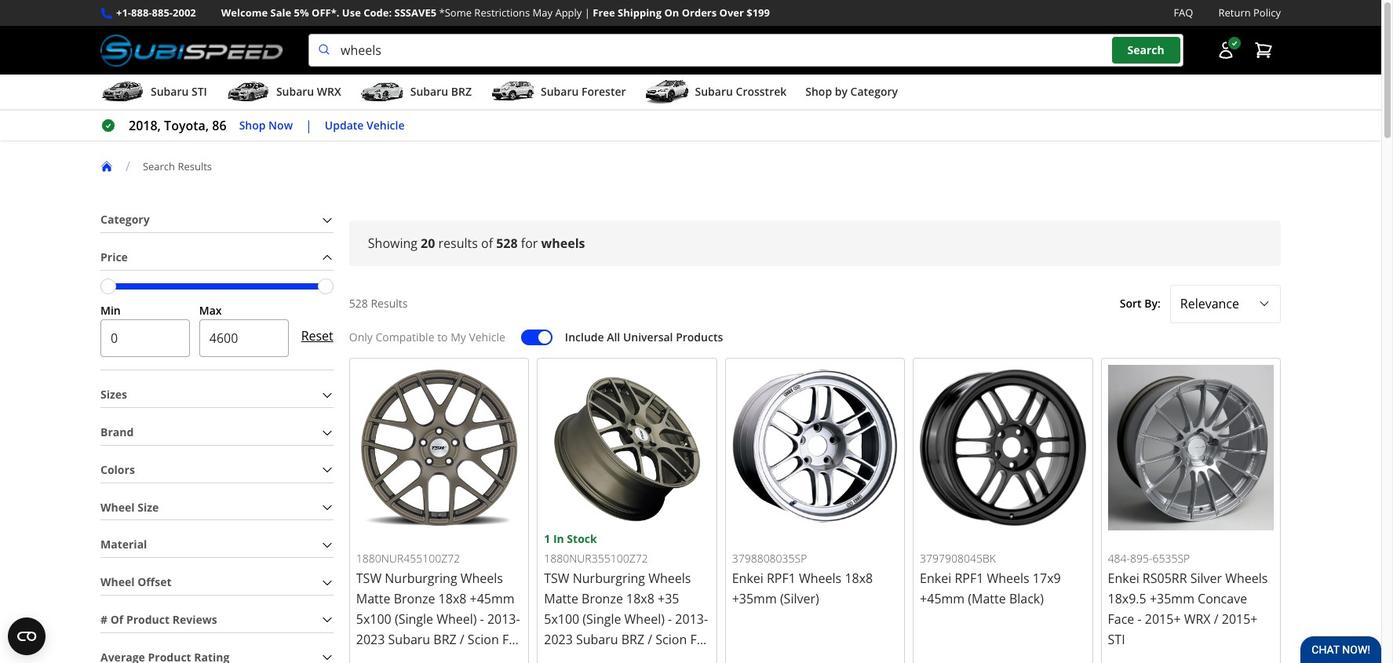 Task type: describe. For each thing, give the bounding box(es) containing it.
subaru brz
[[410, 84, 472, 99]]

concave
[[1198, 590, 1247, 608]]

reset button
[[301, 318, 333, 355]]

showing 20 results of 528 for wheels
[[368, 235, 585, 252]]

search results
[[143, 159, 212, 173]]

subaru for subaru brz
[[410, 84, 448, 99]]

results
[[438, 235, 478, 252]]

off*.
[[312, 5, 339, 20]]

885-
[[152, 5, 173, 20]]

toyota inside 1880nur455100z72 tsw nurburgring wheels matte bronze 18x8 +45mm 5x100 (single wheel) - 2013- 2023 subaru brz / scion fr- s / toyota gr86 / 2014-
[[374, 651, 414, 663]]

brand button
[[100, 421, 333, 445]]

over
[[719, 5, 744, 20]]

brz inside dropdown button
[[451, 84, 472, 99]]

2 2015+ from the left
[[1222, 611, 1258, 628]]

orders
[[682, 5, 717, 20]]

wheel) inside 1880nur455100z72 tsw nurburgring wheels matte bronze 18x8 +45mm 5x100 (single wheel) - 2013- 2023 subaru brz / scion fr- s / toyota gr86 / 2014-
[[437, 611, 477, 628]]

sizes
[[100, 387, 127, 402]]

faq link
[[1174, 5, 1193, 21]]

by
[[835, 84, 848, 99]]

only compatible to my vehicle
[[349, 329, 505, 344]]

18x8 inside 3798808035sp enkei rpf1 wheels 18x8 +35mm (silver)
[[845, 570, 873, 587]]

1 horizontal spatial |
[[585, 5, 590, 20]]

to
[[437, 329, 448, 344]]

only
[[349, 329, 373, 344]]

use
[[342, 5, 361, 20]]

#
[[100, 612, 108, 627]]

2023 inside "1 in stock 1880nur355100z72 tsw nurburgring wheels matte bronze 18x8 +35 5x100 (single wheel) - 2013- 2023 subaru brz / scion fr- s / toyota gr86 / 2014-"
[[544, 631, 573, 648]]

5%
[[294, 5, 309, 20]]

for
[[521, 235, 538, 252]]

subaru crosstrek
[[695, 84, 787, 99]]

3797908045bk
[[920, 551, 996, 566]]

wheels
[[541, 235, 585, 252]]

shop now
[[239, 118, 293, 132]]

reviews
[[172, 612, 217, 627]]

matte inside 1880nur455100z72 tsw nurburgring wheels matte bronze 18x8 +45mm 5x100 (single wheel) - 2013- 2023 subaru brz / scion fr- s / toyota gr86 / 2014-
[[356, 590, 390, 607]]

crosstrek
[[736, 84, 787, 99]]

sssave5
[[394, 5, 437, 20]]

bronze inside "1 in stock 1880nur355100z72 tsw nurburgring wheels matte bronze 18x8 +35 5x100 (single wheel) - 2013- 2023 subaru brz / scion fr- s / toyota gr86 / 2014-"
[[582, 590, 623, 607]]

free
[[593, 5, 615, 20]]

may
[[533, 5, 553, 20]]

colors button
[[100, 458, 333, 482]]

528 results
[[349, 296, 408, 311]]

tsw inside "1 in stock 1880nur355100z72 tsw nurburgring wheels matte bronze 18x8 +35 5x100 (single wheel) - 2013- 2023 subaru brz / scion fr- s / toyota gr86 / 2014-"
[[544, 570, 570, 587]]

enkei for enkei rpf1 wheels 17x9 +45mm (matte black)
[[920, 570, 952, 587]]

1 horizontal spatial of
[[481, 235, 493, 252]]

wheels for tsw nurburgring wheels matte bronze 18x8 +45mm 5x100 (single wheel) - 2013- 2023 subaru brz / scion fr- s / toyota gr86 / 2014-
[[461, 570, 503, 587]]

enkei rpf1 wheels 17x9 +45mm (matte black) image
[[920, 365, 1086, 531]]

update
[[325, 118, 364, 132]]

tsw nurburgring wheels matte bronze 18x8 +45mm 5x100 (single wheel) - 2013-2023 subaru brz / scion fr-s / toyota gr86 / 2014-2018 subaru forester image
[[356, 365, 522, 531]]

+45mm inside 1880nur455100z72 tsw nurburgring wheels matte bronze 18x8 +45mm 5x100 (single wheel) - 2013- 2023 subaru brz / scion fr- s / toyota gr86 / 2014-
[[470, 590, 515, 607]]

s inside 1880nur455100z72 tsw nurburgring wheels matte bronze 18x8 +45mm 5x100 (single wheel) - 2013- 2023 subaru brz / scion fr- s / toyota gr86 / 2014-
[[356, 651, 363, 663]]

2018,
[[129, 117, 161, 134]]

rs05rr
[[1143, 570, 1187, 587]]

enkei rpf1 wheels 18x8 +35mm (silver) image
[[732, 365, 898, 531]]

1880nur455100z72 tsw nurburgring wheels matte bronze 18x8 +45mm 5x100 (single wheel) - 2013- 2023 subaru brz / scion fr- s / toyota gr86 / 2014-
[[356, 551, 521, 663]]

subaru crosstrek button
[[645, 78, 787, 109]]

18x8 inside "1 in stock 1880nur355100z72 tsw nurburgring wheels matte bronze 18x8 +35 5x100 (single wheel) - 2013- 2023 subaru brz / scion fr- s / toyota gr86 / 2014-"
[[626, 590, 655, 607]]

shop now link
[[239, 117, 293, 135]]

$199
[[747, 5, 770, 20]]

sort
[[1120, 296, 1142, 311]]

18x8 inside 1880nur455100z72 tsw nurburgring wheels matte bronze 18x8 +45mm 5x100 (single wheel) - 2013- 2023 subaru brz / scion fr- s / toyota gr86 / 2014-
[[438, 590, 467, 607]]

update vehicle
[[325, 118, 405, 132]]

fr- inside 1880nur455100z72 tsw nurburgring wheels matte bronze 18x8 +45mm 5x100 (single wheel) - 2013- 2023 subaru brz / scion fr- s / toyota gr86 / 2014-
[[502, 631, 521, 648]]

bronze inside 1880nur455100z72 tsw nurburgring wheels matte bronze 18x8 +45mm 5x100 (single wheel) - 2013- 2023 subaru brz / scion fr- s / toyota gr86 / 2014-
[[394, 590, 435, 607]]

subispeed logo image
[[100, 34, 283, 67]]

fr- inside "1 in stock 1880nur355100z72 tsw nurburgring wheels matte bronze 18x8 +35 5x100 (single wheel) - 2013- 2023 subaru brz / scion fr- s / toyota gr86 / 2014-"
[[690, 631, 709, 648]]

search results link
[[143, 159, 225, 173]]

maximum slider
[[318, 278, 333, 294]]

tsw inside 1880nur455100z72 tsw nurburgring wheels matte bronze 18x8 +45mm 5x100 (single wheel) - 2013- 2023 subaru brz / scion fr- s / toyota gr86 / 2014-
[[356, 570, 382, 587]]

6535sp
[[1153, 551, 1190, 566]]

colors
[[100, 462, 135, 477]]

subaru inside "1 in stock 1880nur355100z72 tsw nurburgring wheels matte bronze 18x8 +35 5x100 (single wheel) - 2013- 2023 subaru brz / scion fr- s / toyota gr86 / 2014-"
[[576, 631, 618, 648]]

a subaru brz thumbnail image image
[[360, 80, 404, 104]]

subaru for subaru forester
[[541, 84, 579, 99]]

(single inside 1880nur455100z72 tsw nurburgring wheels matte bronze 18x8 +45mm 5x100 (single wheel) - 2013- 2023 subaru brz / scion fr- s / toyota gr86 / 2014-
[[395, 611, 433, 628]]

material button
[[100, 533, 333, 557]]

# of product reviews button
[[100, 608, 333, 632]]

code:
[[364, 5, 392, 20]]

18x9.5
[[1108, 590, 1147, 608]]

gr86 inside "1 in stock 1880nur355100z72 tsw nurburgring wheels matte bronze 18x8 +35 5x100 (single wheel) - 2013- 2023 subaru brz / scion fr- s / toyota gr86 / 2014-"
[[605, 651, 636, 663]]

category button
[[100, 208, 333, 232]]

a subaru crosstrek thumbnail image image
[[645, 80, 689, 104]]

2014- inside 1880nur455100z72 tsw nurburgring wheels matte bronze 18x8 +45mm 5x100 (single wheel) - 2013- 2023 subaru brz / scion fr- s / toyota gr86 / 2014-
[[460, 651, 492, 663]]

include
[[565, 329, 604, 344]]

enkei rs05rr silver wheels 18x9.5 +35mm concave face - 2015+ wrx / 2015+ sti image
[[1108, 365, 1274, 531]]

20
[[421, 235, 435, 252]]

shipping
[[618, 5, 662, 20]]

2018, toyota, 86
[[129, 117, 227, 134]]

reset
[[301, 328, 333, 345]]

results for 528 results
[[371, 296, 408, 311]]

include all universal products
[[565, 329, 723, 344]]

open widget image
[[8, 618, 46, 655]]

by:
[[1145, 296, 1161, 311]]

compatible
[[376, 329, 434, 344]]

max
[[199, 303, 222, 318]]

scion inside "1 in stock 1880nur355100z72 tsw nurburgring wheels matte bronze 18x8 +35 5x100 (single wheel) - 2013- 2023 subaru brz / scion fr- s / toyota gr86 / 2014-"
[[656, 631, 687, 648]]

search button
[[1112, 37, 1180, 63]]

material
[[100, 537, 147, 552]]

in
[[553, 531, 564, 546]]

product
[[126, 612, 170, 627]]

minimum slider
[[100, 278, 116, 294]]

wrx inside "enkei rs05rr silver wheels 18x9.5 +35mm concave face - 2015+ wrx / 2015+ sti"
[[1184, 611, 1211, 628]]

(matte
[[968, 590, 1006, 607]]

subaru wrx
[[276, 84, 341, 99]]

restrictions
[[474, 5, 530, 20]]

s inside "1 in stock 1880nur355100z72 tsw nurburgring wheels matte bronze 18x8 +35 5x100 (single wheel) - 2013- 2023 subaru brz / scion fr- s / toyota gr86 / 2014-"
[[544, 651, 551, 663]]

1 vertical spatial 528
[[349, 296, 368, 311]]

subaru for subaru wrx
[[276, 84, 314, 99]]

brand
[[100, 425, 134, 440]]

return
[[1219, 5, 1251, 20]]

showing
[[368, 235, 418, 252]]

wheels for enkei rpf1 wheels 17x9 +45mm (matte black)
[[987, 570, 1030, 587]]

86
[[212, 117, 227, 134]]

(silver)
[[780, 590, 819, 607]]

rpf1 for (matte
[[955, 570, 984, 587]]

/ inside "enkei rs05rr silver wheels 18x9.5 +35mm concave face - 2015+ wrx / 2015+ sti"
[[1214, 611, 1219, 628]]

silver
[[1190, 570, 1222, 587]]

5x100 inside 1880nur455100z72 tsw nurburgring wheels matte bronze 18x8 +45mm 5x100 (single wheel) - 2013- 2023 subaru brz / scion fr- s / toyota gr86 / 2014-
[[356, 611, 391, 628]]

+35mm for enkei
[[732, 590, 777, 607]]

+1-888-885-2002
[[116, 5, 196, 20]]

shop for shop by category
[[806, 84, 832, 99]]

sort by:
[[1120, 296, 1161, 311]]

subaru forester
[[541, 84, 626, 99]]

1
[[544, 531, 550, 546]]

enkei for enkei rpf1 wheels 18x8 +35mm (silver)
[[732, 570, 764, 587]]

price
[[100, 250, 128, 264]]



Task type: locate. For each thing, give the bounding box(es) containing it.
1 fr- from the left
[[502, 631, 521, 648]]

1 horizontal spatial 2015+
[[1222, 611, 1258, 628]]

1 horizontal spatial nurburgring
[[573, 570, 645, 587]]

0 vertical spatial shop
[[806, 84, 832, 99]]

1 horizontal spatial wrx
[[1184, 611, 1211, 628]]

subaru brz button
[[360, 78, 472, 109]]

sale
[[270, 5, 291, 20]]

rpf1 for (silver)
[[767, 570, 796, 587]]

2 2023 from the left
[[544, 631, 573, 648]]

enkei down 3798808035sp on the right bottom
[[732, 570, 764, 587]]

5 wheels from the left
[[1225, 570, 1268, 587]]

0 vertical spatial wheel
[[100, 500, 135, 515]]

0 horizontal spatial +35mm
[[732, 590, 777, 607]]

(single down 1880nur455100z72
[[395, 611, 433, 628]]

5x100 inside "1 in stock 1880nur355100z72 tsw nurburgring wheels matte bronze 18x8 +35 5x100 (single wheel) - 2013- 2023 subaru brz / scion fr- s / toyota gr86 / 2014-"
[[544, 611, 579, 628]]

subaru for subaru crosstrek
[[695, 84, 733, 99]]

subaru for subaru sti
[[151, 84, 189, 99]]

button image
[[1217, 41, 1235, 60]]

3798808035sp enkei rpf1 wheels 18x8 +35mm (silver)
[[732, 551, 873, 607]]

1 (single from the left
[[395, 611, 433, 628]]

1 matte from the left
[[356, 590, 390, 607]]

subaru inside 1880nur455100z72 tsw nurburgring wheels matte bronze 18x8 +45mm 5x100 (single wheel) - 2013- 2023 subaru brz / scion fr- s / toyota gr86 / 2014-
[[388, 631, 430, 648]]

select... image
[[1258, 298, 1271, 310]]

1 horizontal spatial toyota
[[562, 651, 602, 663]]

-
[[480, 611, 484, 628], [668, 611, 672, 628], [1138, 611, 1142, 628]]

4 wheels from the left
[[987, 570, 1030, 587]]

subaru forester button
[[491, 78, 626, 109]]

- inside 1880nur455100z72 tsw nurburgring wheels matte bronze 18x8 +45mm 5x100 (single wheel) - 2013- 2023 subaru brz / scion fr- s / toyota gr86 / 2014-
[[480, 611, 484, 628]]

enkei inside "enkei rs05rr silver wheels 18x9.5 +35mm concave face - 2015+ wrx / 2015+ sti"
[[1108, 570, 1139, 587]]

return policy link
[[1219, 5, 1281, 21]]

2 nurburgring from the left
[[573, 570, 645, 587]]

all
[[607, 329, 620, 344]]

1 horizontal spatial results
[[371, 296, 408, 311]]

wrx up update
[[317, 84, 341, 99]]

0 vertical spatial sti
[[192, 84, 207, 99]]

rpf1 down 3797908045bk
[[955, 570, 984, 587]]

0 horizontal spatial shop
[[239, 118, 266, 132]]

Min text field
[[100, 320, 190, 357]]

wheels inside "1 in stock 1880nur355100z72 tsw nurburgring wheels matte bronze 18x8 +35 5x100 (single wheel) - 2013- 2023 subaru brz / scion fr- s / toyota gr86 / 2014-"
[[649, 570, 691, 587]]

of
[[481, 235, 493, 252], [110, 612, 123, 627]]

search for search
[[1128, 43, 1165, 58]]

0 horizontal spatial s
[[356, 651, 363, 663]]

0 horizontal spatial enkei
[[732, 570, 764, 587]]

- inside "1 in stock 1880nur355100z72 tsw nurburgring wheels matte bronze 18x8 +35 5x100 (single wheel) - 2013- 2023 subaru brz / scion fr- s / toyota gr86 / 2014-"
[[668, 611, 672, 628]]

welcome sale 5% off*. use code: sssave5 *some restrictions may apply | free shipping on orders over $199
[[221, 5, 770, 20]]

- inside "enkei rs05rr silver wheels 18x9.5 +35mm concave face - 2015+ wrx / 2015+ sti"
[[1138, 611, 1142, 628]]

enkei down 484-
[[1108, 570, 1139, 587]]

return policy
[[1219, 5, 1281, 20]]

wheel offset button
[[100, 571, 333, 595]]

2 toyota from the left
[[562, 651, 602, 663]]

0 horizontal spatial wheel)
[[437, 611, 477, 628]]

wheel for wheel size
[[100, 500, 135, 515]]

+35mm
[[732, 590, 777, 607], [1150, 590, 1195, 608]]

2 5x100 from the left
[[544, 611, 579, 628]]

1 in stock 1880nur355100z72 tsw nurburgring wheels matte bronze 18x8 +35 5x100 (single wheel) - 2013- 2023 subaru brz / scion fr- s / toyota gr86 / 2014-
[[544, 531, 709, 663]]

0 horizontal spatial bronze
[[394, 590, 435, 607]]

+35mm inside "enkei rs05rr silver wheels 18x9.5 +35mm concave face - 2015+ wrx / 2015+ sti"
[[1150, 590, 1195, 608]]

0 horizontal spatial sti
[[192, 84, 207, 99]]

Max text field
[[199, 320, 289, 357]]

wheel) inside "1 in stock 1880nur355100z72 tsw nurburgring wheels matte bronze 18x8 +35 5x100 (single wheel) - 2013- 2023 subaru brz / scion fr- s / toyota gr86 / 2014-"
[[624, 611, 665, 628]]

+35mm down 3798808035sp on the right bottom
[[732, 590, 777, 607]]

bronze
[[394, 590, 435, 607], [582, 590, 623, 607]]

2 scion from the left
[[656, 631, 687, 648]]

sti up toyota,
[[192, 84, 207, 99]]

484-895-6535sp
[[1108, 551, 1190, 566]]

0 horizontal spatial vehicle
[[367, 118, 405, 132]]

2 matte from the left
[[544, 590, 578, 607]]

0 horizontal spatial (single
[[395, 611, 433, 628]]

wrx inside dropdown button
[[317, 84, 341, 99]]

2023 inside 1880nur455100z72 tsw nurburgring wheels matte bronze 18x8 +45mm 5x100 (single wheel) - 2013- 2023 subaru brz / scion fr- s / toyota gr86 / 2014-
[[356, 631, 385, 648]]

toyota,
[[164, 117, 209, 134]]

apply
[[555, 5, 582, 20]]

search
[[1128, 43, 1165, 58], [143, 159, 175, 173]]

1 toyota from the left
[[374, 651, 414, 663]]

1 horizontal spatial fr-
[[690, 631, 709, 648]]

0 horizontal spatial 18x8
[[438, 590, 467, 607]]

1 horizontal spatial scion
[[656, 631, 687, 648]]

3797908045bk enkei rpf1 wheels 17x9 +45mm (matte black)
[[920, 551, 1061, 607]]

vehicle right 'my'
[[469, 329, 505, 344]]

# of product reviews
[[100, 612, 217, 627]]

gr86
[[417, 651, 448, 663], [605, 651, 636, 663]]

1 horizontal spatial vehicle
[[469, 329, 505, 344]]

shop for shop now
[[239, 118, 266, 132]]

1 horizontal spatial shop
[[806, 84, 832, 99]]

+45mm
[[470, 590, 515, 607], [920, 590, 965, 607]]

5x100 down 1880nur355100z72 on the left of page
[[544, 611, 579, 628]]

1 2013- from the left
[[487, 611, 520, 628]]

0 horizontal spatial gr86
[[417, 651, 448, 663]]

1 enkei from the left
[[732, 570, 764, 587]]

on
[[664, 5, 679, 20]]

wheels
[[461, 570, 503, 587], [649, 570, 691, 587], [799, 570, 842, 587], [987, 570, 1030, 587], [1225, 570, 1268, 587]]

1 +45mm from the left
[[470, 590, 515, 607]]

wheel for wheel offset
[[100, 575, 135, 590]]

scion inside 1880nur455100z72 tsw nurburgring wheels matte bronze 18x8 +45mm 5x100 (single wheel) - 2013- 2023 subaru brz / scion fr- s / toyota gr86 / 2014-
[[468, 631, 499, 648]]

of right results
[[481, 235, 493, 252]]

2 (single from the left
[[583, 611, 621, 628]]

shop left the by
[[806, 84, 832, 99]]

2 fr- from the left
[[690, 631, 709, 648]]

1 horizontal spatial 528
[[496, 235, 518, 252]]

0 horizontal spatial nurburgring
[[385, 570, 457, 587]]

0 horizontal spatial |
[[305, 117, 312, 134]]

category
[[851, 84, 898, 99]]

0 horizontal spatial +45mm
[[470, 590, 515, 607]]

bronze down 1880nur355100z72 on the left of page
[[582, 590, 623, 607]]

vehicle inside button
[[367, 118, 405, 132]]

1 horizontal spatial rpf1
[[955, 570, 984, 587]]

0 horizontal spatial matte
[[356, 590, 390, 607]]

vehicle down a subaru brz thumbnail image
[[367, 118, 405, 132]]

1 vertical spatial results
[[371, 296, 408, 311]]

2 enkei from the left
[[920, 570, 952, 587]]

a subaru wrx thumbnail image image
[[226, 80, 270, 104]]

0 vertical spatial |
[[585, 5, 590, 20]]

1 5x100 from the left
[[356, 611, 391, 628]]

search for search results
[[143, 159, 175, 173]]

2015+ down the 'rs05rr'
[[1145, 611, 1181, 628]]

shop inside dropdown button
[[806, 84, 832, 99]]

1 vertical spatial of
[[110, 612, 123, 627]]

1 horizontal spatial s
[[544, 651, 551, 663]]

black)
[[1009, 590, 1044, 607]]

1 scion from the left
[[468, 631, 499, 648]]

1 horizontal spatial tsw
[[544, 570, 570, 587]]

1 2023 from the left
[[356, 631, 385, 648]]

0 horizontal spatial search
[[143, 159, 175, 173]]

search inside button
[[1128, 43, 1165, 58]]

wheel inside 'dropdown button'
[[100, 500, 135, 515]]

wheel left size
[[100, 500, 135, 515]]

0 vertical spatial 528
[[496, 235, 518, 252]]

faq
[[1174, 5, 1193, 20]]

1 vertical spatial |
[[305, 117, 312, 134]]

|
[[585, 5, 590, 20], [305, 117, 312, 134]]

1 horizontal spatial 2014-
[[648, 651, 680, 663]]

wheel) down 1880nur455100z72
[[437, 611, 477, 628]]

tsw nurburgring wheels matte bronze 18x8 +35 5x100 (single wheel) - 2013-2023 subaru brz / scion fr-s / toyota gr86 / 2014-2018 subaru forester image
[[544, 365, 710, 531]]

offset
[[138, 575, 171, 590]]

+35mm down the 'rs05rr'
[[1150, 590, 1195, 608]]

0 horizontal spatial of
[[110, 612, 123, 627]]

1 - from the left
[[480, 611, 484, 628]]

2023
[[356, 631, 385, 648], [544, 631, 573, 648]]

sti inside dropdown button
[[192, 84, 207, 99]]

now
[[269, 118, 293, 132]]

nurburgring
[[385, 570, 457, 587], [573, 570, 645, 587]]

(single down 1880nur355100z72 on the left of page
[[583, 611, 621, 628]]

Select... button
[[1170, 285, 1281, 323]]

brz inside "1 in stock 1880nur355100z72 tsw nurburgring wheels matte bronze 18x8 +35 5x100 (single wheel) - 2013- 2023 subaru brz / scion fr- s / toyota gr86 / 2014-"
[[621, 631, 645, 648]]

0 horizontal spatial 2023
[[356, 631, 385, 648]]

sizes button
[[100, 383, 333, 407]]

(single
[[395, 611, 433, 628], [583, 611, 621, 628]]

1 horizontal spatial +35mm
[[1150, 590, 1195, 608]]

528 up "only"
[[349, 296, 368, 311]]

my
[[451, 329, 466, 344]]

1 horizontal spatial matte
[[544, 590, 578, 607]]

/
[[126, 158, 130, 175], [1214, 611, 1219, 628], [460, 631, 464, 648], [648, 631, 652, 648], [366, 651, 371, 663], [452, 651, 456, 663], [554, 651, 559, 663], [640, 651, 644, 663]]

1880nur355100z72
[[544, 551, 648, 566]]

of inside # of product reviews dropdown button
[[110, 612, 123, 627]]

welcome
[[221, 5, 268, 20]]

2 s from the left
[[544, 651, 551, 663]]

wheels inside "enkei rs05rr silver wheels 18x9.5 +35mm concave face - 2015+ wrx / 2015+ sti"
[[1225, 570, 1268, 587]]

brz inside 1880nur455100z72 tsw nurburgring wheels matte bronze 18x8 +45mm 5x100 (single wheel) - 2013- 2023 subaru brz / scion fr- s / toyota gr86 / 2014-
[[434, 631, 457, 648]]

+35mm inside 3798808035sp enkei rpf1 wheels 18x8 +35mm (silver)
[[732, 590, 777, 607]]

rpf1 down 3798808035sp on the right bottom
[[767, 570, 796, 587]]

3 enkei from the left
[[1108, 570, 1139, 587]]

3 wheels from the left
[[799, 570, 842, 587]]

2002
[[173, 5, 196, 20]]

2 2014- from the left
[[648, 651, 680, 663]]

3 - from the left
[[1138, 611, 1142, 628]]

0 horizontal spatial fr-
[[502, 631, 521, 648]]

search input field
[[309, 34, 1184, 67]]

stock
[[567, 531, 597, 546]]

a subaru forester thumbnail image image
[[491, 80, 535, 104]]

nurburgring inside 1880nur455100z72 tsw nurburgring wheels matte bronze 18x8 +45mm 5x100 (single wheel) - 2013- 2023 subaru brz / scion fr- s / toyota gr86 / 2014-
[[385, 570, 457, 587]]

0 horizontal spatial tsw
[[356, 570, 382, 587]]

2 horizontal spatial enkei
[[1108, 570, 1139, 587]]

1 2014- from the left
[[460, 651, 492, 663]]

1 wheels from the left
[[461, 570, 503, 587]]

matte down 1880nur355100z72 on the left of page
[[544, 590, 578, 607]]

1 horizontal spatial gr86
[[605, 651, 636, 663]]

2 +45mm from the left
[[920, 590, 965, 607]]

2013- inside "1 in stock 1880nur355100z72 tsw nurburgring wheels matte bronze 18x8 +35 5x100 (single wheel) - 2013- 2023 subaru brz / scion fr- s / toyota gr86 / 2014-"
[[675, 611, 708, 628]]

nurburgring inside "1 in stock 1880nur355100z72 tsw nurburgring wheels matte bronze 18x8 +35 5x100 (single wheel) - 2013- 2023 subaru brz / scion fr- s / toyota gr86 / 2014-"
[[573, 570, 645, 587]]

results down toyota,
[[178, 159, 212, 173]]

1 horizontal spatial sti
[[1108, 631, 1125, 648]]

0 horizontal spatial 5x100
[[356, 611, 391, 628]]

2015+ down concave
[[1222, 611, 1258, 628]]

shop by category
[[806, 84, 898, 99]]

subaru sti button
[[100, 78, 207, 109]]

bronze down 1880nur455100z72
[[394, 590, 435, 607]]

2 wheel from the top
[[100, 575, 135, 590]]

5x100 down 1880nur455100z72
[[356, 611, 391, 628]]

+1-888-885-2002 link
[[116, 5, 196, 21]]

universal
[[623, 329, 673, 344]]

0 vertical spatial search
[[1128, 43, 1165, 58]]

gr86 inside 1880nur455100z72 tsw nurburgring wheels matte bronze 18x8 +45mm 5x100 (single wheel) - 2013- 2023 subaru brz / scion fr- s / toyota gr86 / 2014-
[[417, 651, 448, 663]]

| left free
[[585, 5, 590, 20]]

wheels inside 3798808035sp enkei rpf1 wheels 18x8 +35mm (silver)
[[799, 570, 842, 587]]

0 horizontal spatial 528
[[349, 296, 368, 311]]

1 +35mm from the left
[[732, 590, 777, 607]]

wheels inside 1880nur455100z72 tsw nurburgring wheels matte bronze 18x8 +45mm 5x100 (single wheel) - 2013- 2023 subaru brz / scion fr- s / toyota gr86 / 2014-
[[461, 570, 503, 587]]

1 wheel) from the left
[[437, 611, 477, 628]]

1 gr86 from the left
[[417, 651, 448, 663]]

2 horizontal spatial -
[[1138, 611, 1142, 628]]

2 wheels from the left
[[649, 570, 691, 587]]

wheel inside dropdown button
[[100, 575, 135, 590]]

wrx down concave
[[1184, 611, 1211, 628]]

wheels inside 3797908045bk enkei rpf1 wheels 17x9 +45mm (matte black)
[[987, 570, 1030, 587]]

rpf1
[[767, 570, 796, 587], [955, 570, 984, 587]]

1 vertical spatial search
[[143, 159, 175, 173]]

1 vertical spatial vehicle
[[469, 329, 505, 344]]

enkei rs05rr silver wheels 18x9.5 +35mm concave face - 2015+ wrx / 2015+ sti
[[1108, 570, 1268, 648]]

0 vertical spatial vehicle
[[367, 118, 405, 132]]

1 horizontal spatial 18x8
[[626, 590, 655, 607]]

toyota
[[374, 651, 414, 663], [562, 651, 602, 663]]

update vehicle button
[[325, 117, 405, 135]]

wheel left offset
[[100, 575, 135, 590]]

sti down face
[[1108, 631, 1125, 648]]

2013- inside 1880nur455100z72 tsw nurburgring wheels matte bronze 18x8 +45mm 5x100 (single wheel) - 2013- 2023 subaru brz / scion fr- s / toyota gr86 / 2014-
[[487, 611, 520, 628]]

1880nur455100z72
[[356, 551, 460, 566]]

0 horizontal spatial 2013-
[[487, 611, 520, 628]]

matte
[[356, 590, 390, 607], [544, 590, 578, 607]]

1 s from the left
[[356, 651, 363, 663]]

895-
[[1130, 551, 1153, 566]]

1 wheel from the top
[[100, 500, 135, 515]]

a subaru sti thumbnail image image
[[100, 80, 144, 104]]

528 left for
[[496, 235, 518, 252]]

forester
[[582, 84, 626, 99]]

1 vertical spatial wheel
[[100, 575, 135, 590]]

| right now
[[305, 117, 312, 134]]

matte inside "1 in stock 1880nur355100z72 tsw nurburgring wheels matte bronze 18x8 +35 5x100 (single wheel) - 2013- 2023 subaru brz / scion fr- s / toyota gr86 / 2014-"
[[544, 590, 578, 607]]

enkei inside 3798808035sp enkei rpf1 wheels 18x8 +35mm (silver)
[[732, 570, 764, 587]]

size
[[138, 500, 159, 515]]

nurburgring down 1880nur355100z72 on the left of page
[[573, 570, 645, 587]]

results for search results
[[178, 159, 212, 173]]

subaru sti
[[151, 84, 207, 99]]

(single inside "1 in stock 1880nur355100z72 tsw nurburgring wheels matte bronze 18x8 +35 5x100 (single wheel) - 2013- 2023 subaru brz / scion fr- s / toyota gr86 / 2014-"
[[583, 611, 621, 628]]

rpf1 inside 3798808035sp enkei rpf1 wheels 18x8 +35mm (silver)
[[767, 570, 796, 587]]

0 horizontal spatial scion
[[468, 631, 499, 648]]

888-
[[131, 5, 152, 20]]

0 horizontal spatial 2015+
[[1145, 611, 1181, 628]]

home image
[[100, 160, 113, 173]]

1 horizontal spatial 2013-
[[675, 611, 708, 628]]

1 horizontal spatial search
[[1128, 43, 1165, 58]]

1 horizontal spatial 2023
[[544, 631, 573, 648]]

0 horizontal spatial toyota
[[374, 651, 414, 663]]

enkei down 3797908045bk
[[920, 570, 952, 587]]

1 nurburgring from the left
[[385, 570, 457, 587]]

1 vertical spatial sti
[[1108, 631, 1125, 648]]

2 bronze from the left
[[582, 590, 623, 607]]

0 horizontal spatial wrx
[[317, 84, 341, 99]]

2 rpf1 from the left
[[955, 570, 984, 587]]

2 tsw from the left
[[544, 570, 570, 587]]

1 2015+ from the left
[[1145, 611, 1181, 628]]

of right # in the left of the page
[[110, 612, 123, 627]]

results up compatible
[[371, 296, 408, 311]]

2 2013- from the left
[[675, 611, 708, 628]]

1 rpf1 from the left
[[767, 570, 796, 587]]

1 bronze from the left
[[394, 590, 435, 607]]

0 vertical spatial of
[[481, 235, 493, 252]]

toyota inside "1 in stock 1880nur355100z72 tsw nurburgring wheels matte bronze 18x8 +35 5x100 (single wheel) - 2013- 2023 subaru brz / scion fr- s / toyota gr86 / 2014-"
[[562, 651, 602, 663]]

wheel size button
[[100, 496, 333, 520]]

s
[[356, 651, 363, 663], [544, 651, 551, 663]]

0 horizontal spatial -
[[480, 611, 484, 628]]

2013-
[[487, 611, 520, 628], [675, 611, 708, 628]]

category
[[100, 212, 150, 227]]

2 wheel) from the left
[[624, 611, 665, 628]]

2 gr86 from the left
[[605, 651, 636, 663]]

1 horizontal spatial -
[[668, 611, 672, 628]]

0 vertical spatial wrx
[[317, 84, 341, 99]]

1 vertical spatial shop
[[239, 118, 266, 132]]

rpf1 inside 3797908045bk enkei rpf1 wheels 17x9 +45mm (matte black)
[[955, 570, 984, 587]]

1 horizontal spatial enkei
[[920, 570, 952, 587]]

484-
[[1108, 551, 1130, 566]]

scion
[[468, 631, 499, 648], [656, 631, 687, 648]]

matte down 1880nur455100z72
[[356, 590, 390, 607]]

1 tsw from the left
[[356, 570, 382, 587]]

enkei inside 3797908045bk enkei rpf1 wheels 17x9 +45mm (matte black)
[[920, 570, 952, 587]]

1 horizontal spatial bronze
[[582, 590, 623, 607]]

1 horizontal spatial 5x100
[[544, 611, 579, 628]]

tsw down in
[[544, 570, 570, 587]]

0 horizontal spatial results
[[178, 159, 212, 173]]

tsw down 1880nur455100z72
[[356, 570, 382, 587]]

0 horizontal spatial 2014-
[[460, 651, 492, 663]]

1 horizontal spatial (single
[[583, 611, 621, 628]]

+35mm for rs05rr
[[1150, 590, 1195, 608]]

0 vertical spatial results
[[178, 159, 212, 173]]

0 horizontal spatial rpf1
[[767, 570, 796, 587]]

wheel size
[[100, 500, 159, 515]]

2 horizontal spatial 18x8
[[845, 570, 873, 587]]

2 - from the left
[[668, 611, 672, 628]]

1 vertical spatial wrx
[[1184, 611, 1211, 628]]

2014- inside "1 in stock 1880nur355100z72 tsw nurburgring wheels matte bronze 18x8 +35 5x100 (single wheel) - 2013- 2023 subaru brz / scion fr- s / toyota gr86 / 2014-"
[[648, 651, 680, 663]]

1 horizontal spatial +45mm
[[920, 590, 965, 607]]

2 +35mm from the left
[[1150, 590, 1195, 608]]

2014-
[[460, 651, 492, 663], [648, 651, 680, 663]]

sti inside "enkei rs05rr silver wheels 18x9.5 +35mm concave face - 2015+ wrx / 2015+ sti"
[[1108, 631, 1125, 648]]

shop left now
[[239, 118, 266, 132]]

brz
[[451, 84, 472, 99], [434, 631, 457, 648], [621, 631, 645, 648]]

1 horizontal spatial wheel)
[[624, 611, 665, 628]]

wheel) down the +35
[[624, 611, 665, 628]]

wheels for enkei rpf1 wheels 18x8 +35mm (silver)
[[799, 570, 842, 587]]

wheel)
[[437, 611, 477, 628], [624, 611, 665, 628]]

+45mm inside 3797908045bk enkei rpf1 wheels 17x9 +45mm (matte black)
[[920, 590, 965, 607]]

face
[[1108, 611, 1134, 628]]

nurburgring down 1880nur455100z72
[[385, 570, 457, 587]]



Task type: vqa. For each thing, say whether or not it's contained in the screenshot.
include
yes



